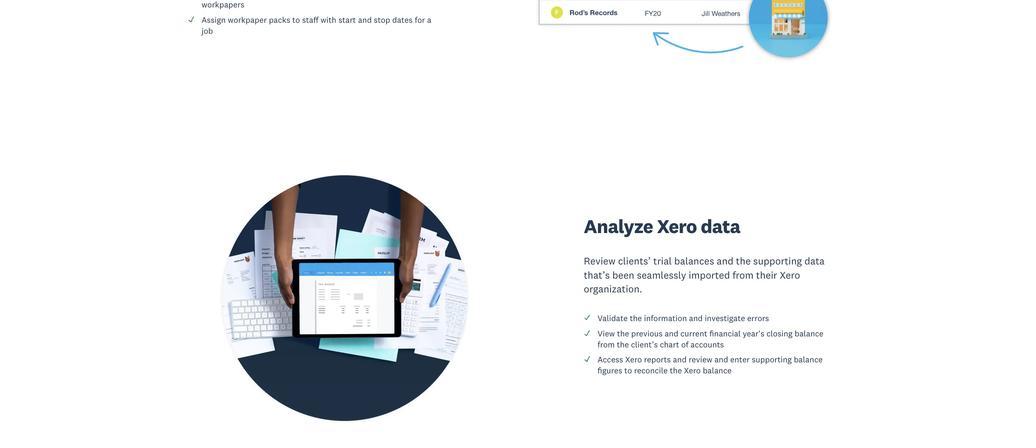 Task type: locate. For each thing, give the bounding box(es) containing it.
0 horizontal spatial included image
[[188, 16, 195, 23]]

assign workpaper packs to staff with start and stop dates for a job
[[202, 15, 432, 36]]

balance inside view the previous and current financial year's closing balance from the client's chart of accounts
[[795, 328, 824, 339]]

to right figures
[[625, 365, 633, 376]]

included image for validate the information and investigate errors
[[584, 314, 591, 321]]

an alphabetical list of clients shows which staff members are assigned to work on each workpaper pack. image
[[518, 0, 832, 84], [518, 0, 832, 84]]

balances
[[675, 255, 715, 267]]

supporting up "their"
[[754, 255, 803, 267]]

included image left access
[[584, 356, 591, 363]]

0 vertical spatial to
[[293, 15, 300, 25]]

from down view
[[598, 339, 615, 350]]

the inside review clients' trial balances and the supporting data that's been seamlessly imported from their xero organization.
[[737, 255, 751, 267]]

and
[[358, 15, 372, 25], [717, 255, 734, 267], [690, 313, 703, 324], [665, 328, 679, 339], [674, 354, 687, 365], [715, 354, 729, 365]]

staff
[[302, 15, 319, 25]]

supporting down closing
[[752, 354, 792, 365]]

and inside the assign workpaper packs to staff with start and stop dates for a job
[[358, 15, 372, 25]]

2 included image from the top
[[584, 356, 591, 363]]

included image left assign
[[188, 16, 195, 23]]

supporting
[[754, 255, 803, 267], [752, 354, 792, 365]]

included image left validate
[[584, 314, 591, 321]]

0 horizontal spatial to
[[293, 15, 300, 25]]

start
[[339, 15, 356, 25]]

0 vertical spatial included image
[[188, 16, 195, 23]]

1 vertical spatial to
[[625, 365, 633, 376]]

a pair of hands show a tax invoice in xero on a tablet image
[[188, 161, 502, 435]]

and up "current"
[[690, 313, 703, 324]]

for
[[415, 15, 425, 25]]

1 vertical spatial supporting
[[752, 354, 792, 365]]

supporting inside access xero reports and review and enter supporting balance figures to reconcile the xero balance
[[752, 354, 792, 365]]

and left stop
[[358, 15, 372, 25]]

view
[[598, 328, 616, 339]]

xero right "their"
[[780, 269, 801, 281]]

and inside review clients' trial balances and the supporting data that's been seamlessly imported from their xero organization.
[[717, 255, 734, 267]]

from inside view the previous and current financial year's closing balance from the client's chart of accounts
[[598, 339, 615, 350]]

that's
[[584, 269, 610, 281]]

to left staff
[[293, 15, 300, 25]]

the
[[737, 255, 751, 267], [630, 313, 643, 324], [618, 328, 630, 339], [617, 339, 630, 350], [670, 365, 683, 376]]

0 vertical spatial data
[[701, 214, 741, 238]]

1 vertical spatial data
[[805, 255, 825, 267]]

job
[[202, 25, 213, 36]]

1 included image from the top
[[584, 314, 591, 321]]

1 horizontal spatial data
[[805, 255, 825, 267]]

1 horizontal spatial from
[[733, 269, 754, 281]]

0 vertical spatial from
[[733, 269, 754, 281]]

review clients' trial balances and the supporting data that's been seamlessly imported from their xero organization.
[[584, 255, 825, 295]]

from left "their"
[[733, 269, 754, 281]]

0 vertical spatial supporting
[[754, 255, 803, 267]]

client's
[[632, 339, 658, 350]]

review
[[584, 255, 616, 267]]

1 horizontal spatial to
[[625, 365, 633, 376]]

1 horizontal spatial included image
[[584, 330, 591, 337]]

and up imported
[[717, 255, 734, 267]]

dates
[[393, 15, 413, 25]]

balance for access xero reports and review and enter supporting balance figures to reconcile the xero balance
[[795, 354, 823, 365]]

included image for access xero reports and review and enter supporting balance figures to reconcile the xero balance
[[584, 356, 591, 363]]

xero down client's
[[626, 354, 643, 365]]

validate the information and investigate errors
[[598, 313, 770, 324]]

1 vertical spatial from
[[598, 339, 615, 350]]

balance
[[795, 328, 824, 339], [795, 354, 823, 365], [703, 365, 732, 376]]

data
[[701, 214, 741, 238], [805, 255, 825, 267]]

previous
[[632, 328, 663, 339]]

figures
[[598, 365, 623, 376]]

to inside the assign workpaper packs to staff with start and stop dates for a job
[[293, 15, 300, 25]]

and left enter
[[715, 354, 729, 365]]

0 horizontal spatial data
[[701, 214, 741, 238]]

analyze xero data
[[584, 214, 741, 238]]

included image left view
[[584, 330, 591, 337]]

to inside access xero reports and review and enter supporting balance figures to reconcile the xero balance
[[625, 365, 633, 376]]

reports
[[645, 354, 671, 365]]

xero
[[658, 214, 697, 238], [780, 269, 801, 281], [626, 354, 643, 365], [685, 365, 701, 376]]

to
[[293, 15, 300, 25], [625, 365, 633, 376]]

included image
[[584, 314, 591, 321], [584, 356, 591, 363]]

0 vertical spatial included image
[[584, 314, 591, 321]]

1 vertical spatial included image
[[584, 356, 591, 363]]

and up chart
[[665, 328, 679, 339]]

included image
[[188, 16, 195, 23], [584, 330, 591, 337]]

1 vertical spatial included image
[[584, 330, 591, 337]]

errors
[[748, 313, 770, 324]]

of
[[682, 339, 689, 350]]

enter
[[731, 354, 750, 365]]

from
[[733, 269, 754, 281], [598, 339, 615, 350]]

included image for assign workpaper packs to staff with start and stop dates for a job
[[188, 16, 195, 23]]

chart
[[660, 339, 680, 350]]

reconcile
[[635, 365, 668, 376]]

been
[[613, 269, 635, 281]]

from inside review clients' trial balances and the supporting data that's been seamlessly imported from their xero organization.
[[733, 269, 754, 281]]

analyze
[[584, 214, 654, 238]]

0 horizontal spatial from
[[598, 339, 615, 350]]

and down of at the right of the page
[[674, 354, 687, 365]]



Task type: vqa. For each thing, say whether or not it's contained in the screenshot.
"Reports"
yes



Task type: describe. For each thing, give the bounding box(es) containing it.
a
[[427, 15, 432, 25]]

xero up trial
[[658, 214, 697, 238]]

seamlessly
[[637, 269, 687, 281]]

investigate
[[705, 313, 746, 324]]

included image for view the previous and current financial year's closing balance from the client's chart of accounts
[[584, 330, 591, 337]]

assign
[[202, 15, 226, 25]]

their
[[757, 269, 778, 281]]

information
[[645, 313, 688, 324]]

supporting inside review clients' trial balances and the supporting data that's been seamlessly imported from their xero organization.
[[754, 255, 803, 267]]

accounts
[[691, 339, 725, 350]]

with
[[321, 15, 337, 25]]

data inside review clients' trial balances and the supporting data that's been seamlessly imported from their xero organization.
[[805, 255, 825, 267]]

validate
[[598, 313, 628, 324]]

year's
[[743, 328, 765, 339]]

financial
[[710, 328, 741, 339]]

clients'
[[619, 255, 651, 267]]

closing
[[767, 328, 793, 339]]

trial
[[654, 255, 672, 267]]

xero inside review clients' trial balances and the supporting data that's been seamlessly imported from their xero organization.
[[780, 269, 801, 281]]

access
[[598, 354, 624, 365]]

access xero reports and review and enter supporting balance figures to reconcile the xero balance
[[598, 354, 823, 376]]

workpaper
[[228, 15, 267, 25]]

balance for view the previous and current financial year's closing balance from the client's chart of accounts
[[795, 328, 824, 339]]

the inside access xero reports and review and enter supporting balance figures to reconcile the xero balance
[[670, 365, 683, 376]]

current
[[681, 328, 708, 339]]

organization.
[[584, 283, 643, 295]]

packs
[[269, 15, 290, 25]]

stop
[[374, 15, 391, 25]]

xero down review
[[685, 365, 701, 376]]

imported
[[689, 269, 731, 281]]

view the previous and current financial year's closing balance from the client's chart of accounts
[[598, 328, 824, 350]]

and inside view the previous and current financial year's closing balance from the client's chart of accounts
[[665, 328, 679, 339]]

review
[[689, 354, 713, 365]]



